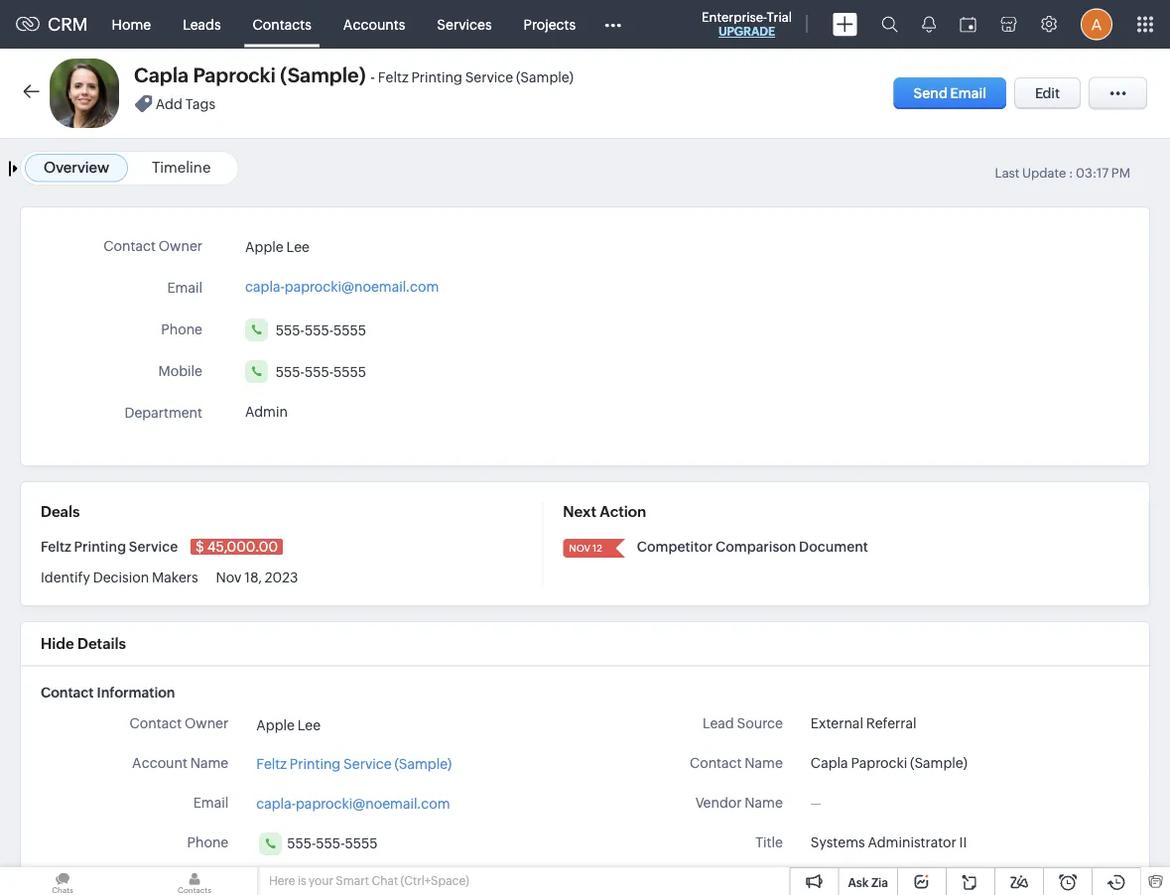 Task type: locate. For each thing, give the bounding box(es) containing it.
signals image
[[922, 16, 936, 33]]

2 vertical spatial email
[[193, 795, 229, 811]]

0 vertical spatial owner
[[159, 238, 203, 254]]

2 vertical spatial feltz
[[256, 756, 287, 772]]

2 horizontal spatial feltz
[[378, 69, 409, 85]]

owner up account name
[[185, 715, 229, 731]]

timeline link
[[152, 159, 211, 176]]

0 vertical spatial apple
[[245, 239, 284, 254]]

0 vertical spatial capla-
[[245, 279, 285, 295]]

1 vertical spatial capla-paprocki@noemail.com link
[[256, 793, 450, 814]]

nov left 18,
[[216, 570, 242, 586]]

capla-paprocki@noemail.com for top capla-paprocki@noemail.com link
[[245, 279, 439, 295]]

apple lee for paprocki@noemail.com
[[245, 239, 310, 254]]

1 vertical spatial 555-555-5555
[[276, 364, 366, 380]]

0 vertical spatial email
[[951, 85, 987, 101]]

Other Modules field
[[592, 8, 634, 40]]

deals
[[41, 503, 80, 521]]

systems
[[811, 835, 865, 851]]

0 vertical spatial paprocki@noemail.com
[[285, 279, 439, 295]]

0 vertical spatial contact owner
[[104, 238, 203, 254]]

nov left 12
[[569, 542, 591, 554]]

account name
[[132, 755, 229, 771]]

referral
[[866, 716, 917, 732]]

apple lee
[[245, 239, 310, 254], [256, 717, 321, 733]]

capla-paprocki@noemail.com link
[[245, 273, 439, 295], [256, 793, 450, 814]]

competitor comparison document link
[[637, 539, 868, 555]]

contacts image
[[132, 868, 257, 895]]

0 vertical spatial nov
[[569, 542, 591, 554]]

overview link
[[44, 159, 109, 176]]

owner
[[159, 238, 203, 254], [185, 715, 229, 731]]

feltz printing service (sample)
[[256, 756, 452, 772]]

1 vertical spatial email
[[167, 279, 203, 295]]

nov 18, 2023
[[216, 570, 298, 586]]

0 vertical spatial lee
[[286, 239, 310, 254]]

2 vertical spatial service
[[344, 756, 392, 772]]

phone
[[161, 321, 203, 337], [187, 835, 229, 851], [187, 875, 229, 891]]

phone up contacts image
[[187, 835, 229, 851]]

1 vertical spatial paprocki
[[851, 755, 908, 771]]

1 vertical spatial nov
[[216, 570, 242, 586]]

feltz printing service (sample) link
[[378, 69, 574, 86], [256, 753, 452, 774]]

0 horizontal spatial nov
[[216, 570, 242, 586]]

paprocki up tags on the left of page
[[193, 64, 276, 87]]

1 vertical spatial paprocki@noemail.com
[[296, 795, 450, 811]]

0 vertical spatial service
[[465, 69, 513, 85]]

0 vertical spatial printing
[[411, 69, 462, 85]]

paprocki for capla paprocki (sample) - feltz printing service (sample)
[[193, 64, 276, 87]]

1 vertical spatial 5555
[[334, 364, 366, 380]]

2 vertical spatial 555-555-5555
[[287, 835, 378, 851]]

2 horizontal spatial printing
[[411, 69, 462, 85]]

service for feltz printing service
[[129, 539, 178, 555]]

1 vertical spatial contact owner
[[130, 715, 229, 731]]

email up mobile
[[167, 279, 203, 295]]

email
[[951, 85, 987, 101], [167, 279, 203, 295], [193, 795, 229, 811]]

search image
[[881, 16, 898, 33]]

1 vertical spatial capla
[[811, 755, 848, 771]]

0 horizontal spatial feltz
[[41, 539, 71, 555]]

contact owner up account name
[[130, 715, 229, 731]]

0 horizontal spatial printing
[[74, 539, 126, 555]]

2 horizontal spatial service
[[465, 69, 513, 85]]

capla up add
[[134, 64, 189, 87]]

owner down timeline link
[[159, 238, 203, 254]]

service
[[465, 69, 513, 85], [129, 539, 178, 555], [344, 756, 392, 772]]

1 horizontal spatial printing
[[290, 756, 341, 772]]

name for contact name
[[745, 755, 783, 771]]

phone up mobile
[[161, 321, 203, 337]]

capla-
[[245, 279, 285, 295], [256, 795, 296, 811]]

capla down external
[[811, 755, 848, 771]]

capla-paprocki@noemail.com
[[245, 279, 439, 295], [256, 795, 450, 811]]

paprocki@noemail.com for top capla-paprocki@noemail.com link
[[285, 279, 439, 295]]

1 vertical spatial apple lee
[[256, 717, 321, 733]]

email for the bottommost capla-paprocki@noemail.com link
[[193, 795, 229, 811]]

0 vertical spatial capla-paprocki@noemail.com
[[245, 279, 439, 295]]

lee
[[286, 239, 310, 254], [298, 717, 321, 733]]

decision
[[93, 570, 149, 586]]

name down source in the right of the page
[[745, 755, 783, 771]]

1 vertical spatial lee
[[298, 717, 321, 733]]

contacts
[[253, 16, 312, 32]]

1 horizontal spatial capla
[[811, 755, 848, 771]]

0 vertical spatial capla
[[134, 64, 189, 87]]

last
[[995, 166, 1020, 181]]

is
[[298, 875, 306, 888]]

accounts
[[343, 16, 405, 32]]

feltz
[[378, 69, 409, 85], [41, 539, 71, 555], [256, 756, 287, 772]]

1 horizontal spatial feltz
[[256, 756, 287, 772]]

feltz right account name
[[256, 756, 287, 772]]

555-
[[276, 322, 305, 338], [305, 322, 334, 338], [276, 364, 305, 380], [305, 364, 334, 380], [287, 835, 316, 851], [316, 835, 345, 851]]

0 vertical spatial 5555
[[334, 322, 366, 338]]

printing inside capla paprocki (sample) - feltz printing service (sample)
[[411, 69, 462, 85]]

feltz right -
[[378, 69, 409, 85]]

capla for capla paprocki (sample) - feltz printing service (sample)
[[134, 64, 189, 87]]

lead
[[703, 715, 734, 731]]

owner for account name
[[185, 715, 229, 731]]

0 vertical spatial apple lee
[[245, 239, 310, 254]]

0 vertical spatial capla-paprocki@noemail.com link
[[245, 273, 439, 295]]

hide details link
[[41, 635, 126, 653]]

email down account name
[[193, 795, 229, 811]]

$ 45,000.00
[[196, 539, 278, 555]]

name right account
[[190, 755, 229, 771]]

1 vertical spatial apple
[[256, 717, 295, 733]]

1 vertical spatial printing
[[74, 539, 126, 555]]

capla paprocki (sample)
[[811, 755, 968, 771]]

1 horizontal spatial paprocki
[[851, 755, 908, 771]]

crm
[[48, 14, 88, 34]]

search element
[[870, 0, 910, 49]]

hide details
[[41, 635, 126, 653]]

0 horizontal spatial capla
[[134, 64, 189, 87]]

administrator
[[868, 835, 957, 851]]

1 vertical spatial capla-
[[256, 795, 296, 811]]

nov 12
[[569, 542, 602, 554]]

leads link
[[167, 0, 237, 48]]

0 vertical spatial 555-555-5555
[[276, 322, 366, 338]]

0 vertical spatial feltz
[[378, 69, 409, 85]]

owner for email
[[159, 238, 203, 254]]

email right send
[[951, 85, 987, 101]]

45,000.00
[[207, 539, 278, 555]]

home link
[[96, 0, 167, 48]]

leads
[[183, 16, 221, 32]]

enterprise-
[[702, 9, 767, 24]]

555-555-5555
[[276, 322, 366, 338], [276, 364, 366, 380], [287, 835, 378, 851]]

1 horizontal spatial service
[[344, 756, 392, 772]]

service for feltz printing service (sample)
[[344, 756, 392, 772]]

1 vertical spatial owner
[[185, 715, 229, 731]]

0 horizontal spatial service
[[129, 539, 178, 555]]

accounts link
[[327, 0, 421, 48]]

contact owner
[[104, 238, 203, 254], [130, 715, 229, 731]]

5555 for phone
[[334, 322, 366, 338]]

feltz for feltz printing service (sample)
[[256, 756, 287, 772]]

send email button
[[894, 77, 1006, 109]]

0 vertical spatial paprocki
[[193, 64, 276, 87]]

service inside feltz printing service (sample) link
[[344, 756, 392, 772]]

apple for feltz
[[256, 717, 295, 733]]

1 vertical spatial feltz
[[41, 539, 71, 555]]

competitor comparison document
[[637, 539, 868, 555]]

1 vertical spatial service
[[129, 539, 178, 555]]

printing
[[411, 69, 462, 85], [74, 539, 126, 555], [290, 756, 341, 772]]

account
[[132, 755, 188, 771]]

2023
[[265, 570, 298, 586]]

name
[[745, 755, 783, 771], [190, 755, 229, 771], [745, 795, 783, 811]]

competitor
[[637, 539, 713, 555]]

5555
[[334, 322, 366, 338], [334, 364, 366, 380], [345, 835, 378, 851]]

(sample)
[[280, 64, 366, 87], [516, 69, 574, 85], [910, 755, 968, 771], [395, 756, 452, 772]]

vendor
[[696, 795, 742, 811]]

feltz up 'identify' on the left
[[41, 539, 71, 555]]

2 vertical spatial printing
[[290, 756, 341, 772]]

here is your smart chat (ctrl+space)
[[269, 875, 469, 888]]

phone right other
[[187, 875, 229, 891]]

(sample) inside capla paprocki (sample) - feltz printing service (sample)
[[516, 69, 574, 85]]

name for account name
[[190, 755, 229, 771]]

paprocki
[[193, 64, 276, 87], [851, 755, 908, 771]]

1 vertical spatial capla-paprocki@noemail.com
[[256, 795, 450, 811]]

email inside send email button
[[951, 85, 987, 101]]

upgrade
[[719, 25, 775, 38]]

name up title
[[745, 795, 783, 811]]

contact down hide
[[41, 684, 94, 700]]

signals element
[[910, 0, 948, 49]]

0 horizontal spatial paprocki
[[193, 64, 276, 87]]

contact owner down timeline link
[[104, 238, 203, 254]]

1 horizontal spatial nov
[[569, 542, 591, 554]]

profile image
[[1081, 8, 1113, 40]]

paprocki down referral
[[851, 755, 908, 771]]

555-555-5555 for mobile
[[276, 364, 366, 380]]



Task type: vqa. For each thing, say whether or not it's contained in the screenshot.
logo
no



Task type: describe. For each thing, give the bounding box(es) containing it.
lee for printing
[[298, 717, 321, 733]]

edit button
[[1014, 77, 1081, 109]]

printing for feltz printing service
[[74, 539, 126, 555]]

contact down the timeline
[[104, 238, 156, 254]]

lead source
[[703, 715, 783, 731]]

feltz for feltz printing service
[[41, 539, 71, 555]]

capla- for the bottommost capla-paprocki@noemail.com link
[[256, 795, 296, 811]]

capla-paprocki@noemail.com for the bottommost capla-paprocki@noemail.com link
[[256, 795, 450, 811]]

paprocki for capla paprocki (sample)
[[851, 755, 908, 771]]

-
[[370, 68, 375, 86]]

department
[[125, 405, 203, 420]]

vendor name
[[696, 795, 783, 811]]

create menu image
[[833, 12, 858, 36]]

ask
[[848, 876, 869, 889]]

nov for nov 18, 2023
[[216, 570, 242, 586]]

last update : 03:17 pm
[[995, 166, 1131, 181]]

next action
[[563, 503, 646, 521]]

makers
[[152, 570, 198, 586]]

apple lee for printing
[[256, 717, 321, 733]]

overview
[[44, 159, 109, 176]]

contact owner for email
[[104, 238, 203, 254]]

timeline
[[152, 159, 211, 176]]

comparison
[[716, 539, 796, 555]]

03:17
[[1076, 166, 1109, 181]]

send
[[914, 85, 948, 101]]

email for top capla-paprocki@noemail.com link
[[167, 279, 203, 295]]

next
[[563, 503, 597, 521]]

pm
[[1112, 166, 1131, 181]]

send email
[[914, 85, 987, 101]]

projects
[[524, 16, 576, 32]]

admin
[[245, 404, 288, 420]]

trial
[[767, 9, 792, 24]]

ii
[[960, 835, 967, 851]]

1 vertical spatial phone
[[187, 835, 229, 851]]

enterprise-trial upgrade
[[702, 9, 792, 38]]

hide
[[41, 635, 74, 653]]

(ctrl+space)
[[401, 875, 469, 888]]

0 vertical spatial phone
[[161, 321, 203, 337]]

chats image
[[0, 868, 125, 895]]

home
[[112, 16, 151, 32]]

555-555-5555 for phone
[[276, 322, 366, 338]]

capla- for top capla-paprocki@noemail.com link
[[245, 279, 285, 295]]

chat
[[372, 875, 398, 888]]

1 vertical spatial feltz printing service (sample) link
[[256, 753, 452, 774]]

title
[[756, 834, 783, 850]]

capla for capla paprocki (sample)
[[811, 755, 848, 771]]

lee for paprocki@noemail.com
[[286, 239, 310, 254]]

your
[[309, 875, 333, 888]]

edit
[[1035, 85, 1060, 101]]

2 vertical spatial 5555
[[345, 835, 378, 851]]

here
[[269, 875, 295, 888]]

contact owner for account name
[[130, 715, 229, 731]]

:
[[1069, 166, 1073, 181]]

crm link
[[16, 14, 88, 34]]

contacts link
[[237, 0, 327, 48]]

external referral
[[811, 716, 917, 732]]

apple for capla-
[[245, 239, 284, 254]]

other
[[147, 875, 184, 891]]

smart
[[336, 875, 369, 888]]

document
[[799, 539, 868, 555]]

tags
[[185, 96, 215, 112]]

information
[[97, 684, 175, 700]]

contact down information
[[130, 715, 182, 731]]

18,
[[244, 570, 262, 586]]

contact down lead
[[690, 755, 742, 771]]

create menu element
[[821, 0, 870, 48]]

2 vertical spatial phone
[[187, 875, 229, 891]]

add tags
[[156, 96, 215, 112]]

external
[[811, 716, 864, 732]]

calendar image
[[960, 16, 977, 32]]

mobile
[[158, 363, 203, 379]]

capla paprocki (sample) - feltz printing service (sample)
[[134, 64, 574, 87]]

other phone
[[147, 875, 229, 891]]

12
[[593, 542, 602, 554]]

update
[[1022, 166, 1066, 181]]

contact information
[[41, 684, 175, 700]]

projects link
[[508, 0, 592, 48]]

zia
[[871, 876, 888, 889]]

action
[[600, 503, 646, 521]]

source
[[737, 715, 783, 731]]

identify decision makers
[[41, 570, 201, 586]]

paprocki@noemail.com for the bottommost capla-paprocki@noemail.com link
[[296, 795, 450, 811]]

details
[[77, 635, 126, 653]]

feltz printing service link
[[41, 539, 181, 555]]

systems administrator ii
[[811, 835, 967, 851]]

0 vertical spatial feltz printing service (sample) link
[[378, 69, 574, 86]]

contact name
[[690, 755, 783, 771]]

services
[[437, 16, 492, 32]]

profile element
[[1069, 0, 1125, 48]]

nov for nov 12
[[569, 542, 591, 554]]

5555 for mobile
[[334, 364, 366, 380]]

name for vendor name
[[745, 795, 783, 811]]

$
[[196, 539, 204, 555]]

feltz printing service
[[41, 539, 181, 555]]

add
[[156, 96, 182, 112]]

services link
[[421, 0, 508, 48]]

ask zia
[[848, 876, 888, 889]]

feltz inside capla paprocki (sample) - feltz printing service (sample)
[[378, 69, 409, 85]]

printing for feltz printing service (sample)
[[290, 756, 341, 772]]

service inside capla paprocki (sample) - feltz printing service (sample)
[[465, 69, 513, 85]]

identify
[[41, 570, 90, 586]]



